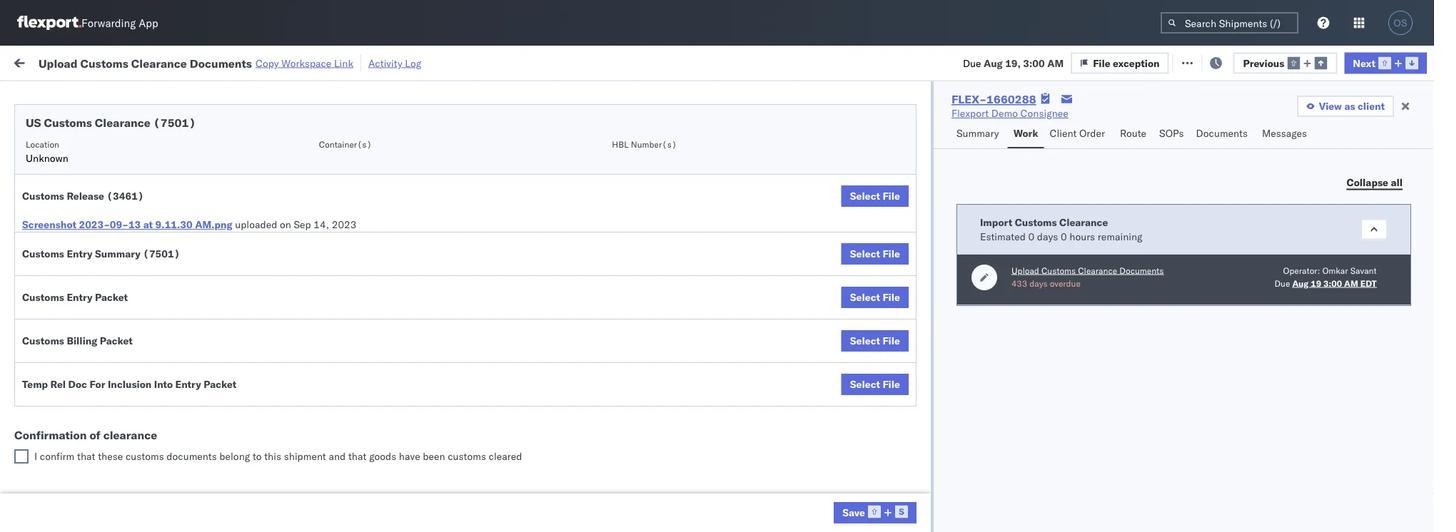 Task type: describe. For each thing, give the bounding box(es) containing it.
4 ceau7522281, hlxu6269489, hlxu8034992 from the top
[[979, 269, 1201, 281]]

0 horizontal spatial at
[[143, 219, 153, 231]]

5 hlxu6269489, from the top
[[1055, 300, 1128, 312]]

am up the 2:00 am est, nov 9, 2022
[[279, 269, 295, 281]]

appointment for 'schedule delivery appointment' link related to 4th the "schedule delivery appointment" button from the bottom
[[117, 142, 176, 155]]

view as client button
[[1297, 96, 1395, 117]]

edt
[[1361, 278, 1377, 289]]

5 5, from the top
[[343, 269, 353, 281]]

los for 2nd schedule pickup from los angeles, ca link from the bottom of the page
[[135, 331, 151, 343]]

action
[[1386, 55, 1417, 68]]

pickup up 2023-
[[78, 205, 109, 218]]

file for customs billing packet
[[883, 335, 900, 347]]

433
[[1012, 278, 1028, 289]]

numbers for mbl/mawb numbers
[[1135, 117, 1170, 127]]

3 schedule delivery appointment button from the top
[[33, 362, 176, 377]]

packet for customs entry packet
[[95, 291, 128, 304]]

5 2:59 from the top
[[255, 269, 276, 281]]

1 hlxu8034992 from the top
[[1131, 143, 1201, 155]]

4 1889466 from the top
[[905, 426, 949, 438]]

flex-1893174
[[875, 457, 949, 470]]

1 resize handle column header from the left
[[229, 111, 246, 533]]

uploaded
[[235, 219, 277, 231]]

3 schedule from the top
[[33, 205, 75, 218]]

select file button for customs entry packet
[[842, 287, 909, 308]]

confirm for confirm delivery
[[33, 425, 69, 438]]

cleared
[[489, 451, 522, 463]]

billing
[[67, 335, 97, 347]]

los for first schedule pickup from los angeles, ca link
[[135, 174, 151, 186]]

2 resize handle column header from the left
[[406, 111, 423, 533]]

confirmation
[[14, 428, 87, 443]]

5 1846748 from the top
[[905, 269, 949, 281]]

previous button
[[1234, 52, 1338, 74]]

1 vertical spatial upload
[[1012, 265, 1040, 276]]

3 schedule pickup from los angeles, ca link from the top
[[33, 267, 209, 282]]

1 flex-1846748 from the top
[[875, 143, 949, 156]]

select for customs entry packet
[[850, 291, 880, 304]]

estimated
[[980, 230, 1026, 243]]

select file for customs entry summary (7501)
[[850, 248, 900, 260]]

goods
[[369, 451, 396, 463]]

759 at risk
[[262, 55, 312, 68]]

flex-2130387
[[875, 489, 949, 501]]

next button
[[1345, 52, 1428, 74]]

1 schedule pickup from los angeles, ca button from the top
[[33, 173, 209, 189]]

schedule delivery appointment for second the "schedule delivery appointment" button from the bottom of the page's 'schedule delivery appointment' link
[[33, 362, 176, 375]]

1 customs from the left
[[126, 451, 164, 463]]

1 horizontal spatial upload customs clearance documents button
[[1012, 265, 1164, 278]]

aug 19 3:00 am edt button
[[1293, 278, 1377, 289]]

confirm for confirm pickup from los angeles, ca
[[33, 394, 69, 406]]

1 vertical spatial days
[[1030, 278, 1048, 289]]

2 that from the left
[[348, 451, 367, 463]]

clearance down "customs entry summary (7501)" in the top left of the page
[[111, 300, 156, 312]]

import for import work
[[120, 55, 153, 68]]

ocean fcl for 3rd schedule pickup from los angeles, ca link from the top of the page
[[486, 269, 536, 281]]

import work button
[[115, 46, 186, 78]]

0 horizontal spatial exception
[[1113, 57, 1160, 69]]

integration
[[693, 489, 742, 501]]

(7501) for us customs clearance (7501)
[[153, 116, 196, 130]]

4 5, from the top
[[343, 237, 353, 250]]

am up sep
[[279, 175, 295, 187]]

actions
[[1387, 117, 1416, 127]]

5 ceau7522281, hlxu6269489, hlxu8034992 from the top
[[979, 300, 1201, 312]]

2 ceau7522281, from the top
[[979, 206, 1053, 218]]

from up 09-
[[111, 205, 132, 218]]

5 hlxu8034992 from the top
[[1131, 300, 1201, 312]]

clearance up overdue
[[1078, 265, 1118, 276]]

track
[[363, 55, 386, 68]]

account
[[766, 489, 804, 501]]

6 2:59 from the top
[[255, 363, 276, 376]]

pickup up release
[[78, 174, 109, 186]]

4 2:59 from the top
[[255, 237, 276, 250]]

2 1846748 from the top
[[905, 175, 949, 187]]

test123456 for second schedule pickup from los angeles, ca link from the top
[[1083, 206, 1143, 219]]

1 5, from the top
[[343, 143, 353, 156]]

5 ceau7522281, from the top
[[979, 300, 1053, 312]]

7 2:59 from the top
[[255, 457, 276, 470]]

summary button
[[951, 121, 1008, 149]]

7 resize handle column header from the left
[[955, 111, 972, 533]]

1 0 from the left
[[1029, 230, 1035, 243]]

fcl for upload customs clearance documents link
[[517, 300, 536, 313]]

2 5, from the top
[[343, 175, 353, 187]]

mbl/mawb
[[1083, 117, 1133, 127]]

11:30
[[255, 489, 283, 501]]

customs left billing
[[22, 335, 64, 347]]

risk
[[295, 55, 312, 68]]

Search Shipments (/) text field
[[1161, 12, 1299, 34]]

hbl number(s)
[[612, 139, 677, 150]]

9 schedule from the top
[[33, 488, 75, 501]]

messages button
[[1257, 121, 1315, 149]]

i confirm that these customs documents belong to this shipment and that goods have been customs cleared
[[34, 451, 522, 463]]

2 1889466 from the top
[[905, 363, 949, 376]]

confirm
[[40, 451, 74, 463]]

3 schedule pickup from los angeles, ca button from the top
[[33, 267, 209, 283]]

am right to
[[279, 457, 295, 470]]

select file for customs release (3461)
[[850, 190, 900, 202]]

screenshot 2023-09-13 at 9.11.30 am.png uploaded on sep 14, 2023
[[22, 219, 357, 231]]

lagerfeld
[[836, 489, 878, 501]]

1 2:59 am edt, nov 5, 2022 from the top
[[255, 143, 380, 156]]

due aug 19, 3:00 am
[[963, 57, 1064, 69]]

temp
[[22, 378, 48, 391]]

5 edt, from the top
[[298, 269, 320, 281]]

os button
[[1385, 6, 1418, 39]]

upload customs clearance documents copy workspace link
[[39, 56, 353, 70]]

import customs clearance estimated 0 days 0 hours remaining
[[980, 216, 1143, 243]]

confirmation of clearance
[[14, 428, 157, 443]]

5 schedule from the top
[[33, 268, 75, 281]]

message (0)
[[191, 55, 250, 68]]

confirm pickup from los angeles, ca button
[[33, 393, 203, 409]]

ceau7522281, hlxu6269489, hlxu8034992 for second schedule pickup from los angeles, ca link from the top
[[979, 206, 1201, 218]]

los for confirm pickup from los angeles, ca "link"
[[129, 394, 145, 406]]

work inside 'button'
[[1014, 127, 1039, 140]]

1 that from the left
[[77, 451, 95, 463]]

3 flex-1846748 from the top
[[875, 206, 949, 219]]

ocean fcl for upload customs clearance documents link
[[486, 300, 536, 313]]

10 resize handle column header from the left
[[1361, 111, 1378, 533]]

1 schedule pickup from los angeles, ca from the top
[[33, 174, 209, 186]]

4 hlxu6269489, from the top
[[1055, 269, 1128, 281]]

select file for temp rel doc for inclusion into entry packet
[[850, 378, 900, 391]]

sep
[[294, 219, 311, 231]]

am right 19,
[[1048, 57, 1064, 69]]

fcl for fifth schedule pickup from los angeles, ca link from the top of the page
[[517, 457, 536, 470]]

3 1889466 from the top
[[905, 395, 949, 407]]

8 resize handle column header from the left
[[1059, 111, 1076, 533]]

am left container(s)
[[279, 143, 295, 156]]

activity
[[368, 57, 403, 69]]

5 resize handle column header from the left
[[668, 111, 685, 533]]

overdue
[[1050, 278, 1081, 289]]

copy
[[256, 57, 279, 69]]

3 5, from the top
[[343, 206, 353, 219]]

am.png
[[195, 219, 233, 231]]

13
[[128, 219, 141, 231]]

2023-
[[79, 219, 110, 231]]

4 1846748 from the top
[[905, 237, 949, 250]]

0 horizontal spatial savant
[[1315, 143, 1345, 156]]

1 vertical spatial savant
[[1351, 265, 1377, 276]]

5 flex-1846748 from the top
[[875, 269, 949, 281]]

ca for 3rd schedule pickup from los angeles, ca link from the top of the page
[[195, 268, 209, 281]]

clearance inside import customs clearance estimated 0 days 0 hours remaining
[[1060, 216, 1109, 229]]

205 on track
[[328, 55, 386, 68]]

fcl for 3rd schedule pickup from los angeles, ca link from the top of the page
[[517, 269, 536, 281]]

3:00 for 19,
[[1024, 57, 1045, 69]]

5 test123456 from the top
[[1083, 300, 1143, 313]]

jan for 13,
[[322, 457, 337, 470]]

have
[[399, 451, 420, 463]]

save button
[[834, 503, 917, 524]]

customs billing packet
[[22, 335, 133, 347]]

0 horizontal spatial upload customs clearance documents
[[33, 300, 211, 312]]

2 customs from the left
[[448, 451, 486, 463]]

2 2:59 am edt, nov 5, 2022 from the top
[[255, 175, 380, 187]]

2:59 am est, dec 14, 2022
[[255, 363, 386, 376]]

container
[[979, 111, 1018, 122]]

this
[[264, 451, 281, 463]]

4 resize handle column header from the left
[[565, 111, 582, 533]]

customs inside upload customs clearance documents link
[[68, 300, 108, 312]]

rel
[[50, 378, 66, 391]]

appointment for second the "schedule delivery appointment" button from the bottom of the page's 'schedule delivery appointment' link
[[117, 362, 176, 375]]

am left edt
[[1345, 278, 1359, 289]]

3 schedule pickup from los angeles, ca from the top
[[33, 268, 209, 281]]

2 2:59 from the top
[[255, 175, 276, 187]]

4 flex-1889466 from the top
[[875, 426, 949, 438]]

flexport. image
[[17, 16, 81, 30]]

customs down forwarding
[[80, 56, 128, 70]]

1 hlxu6269489, from the top
[[1055, 143, 1128, 155]]

9,
[[343, 300, 352, 313]]

7:00
[[255, 395, 276, 407]]

2:00
[[255, 300, 276, 313]]

0 vertical spatial at
[[283, 55, 292, 68]]

ocean fcl for fifth schedule pickup from los angeles, ca link from the top of the page
[[486, 457, 536, 470]]

of
[[90, 428, 101, 443]]

due for due aug 19, 3:00 am
[[963, 57, 982, 69]]

clearance down "app"
[[131, 56, 187, 70]]

3 2:59 from the top
[[255, 206, 276, 219]]

1 ceau7522281, from the top
[[979, 143, 1053, 155]]

2 hlxu8034992 from the top
[[1131, 206, 1201, 218]]

3 2:59 am edt, nov 5, 2022 from the top
[[255, 206, 380, 219]]

3 ceau7522281, from the top
[[979, 237, 1053, 250]]

3 hlxu6269489, from the top
[[1055, 237, 1128, 250]]

container numbers button
[[972, 108, 1061, 134]]

los for 3rd schedule pickup from los angeles, ca link from the top of the page
[[135, 268, 151, 281]]

operator
[[1282, 117, 1316, 127]]

4 hlxu8034992 from the top
[[1131, 269, 1201, 281]]

(7501) for customs entry summary (7501)
[[143, 248, 180, 260]]

container numbers
[[979, 111, 1018, 133]]

2 schedule pickup from los angeles, ca from the top
[[33, 205, 209, 218]]

confirm delivery button
[[33, 425, 109, 440]]

0 vertical spatial omkar
[[1282, 143, 1312, 156]]

schedule delivery appointment for 'schedule delivery appointment' link related to 3rd the "schedule delivery appointment" button from the bottom of the page
[[33, 237, 176, 249]]

ca for first schedule pickup from los angeles, ca link
[[195, 174, 209, 186]]

8 schedule from the top
[[33, 457, 75, 469]]

confirm pickup from los angeles, ca
[[33, 394, 203, 406]]

entry for summary
[[67, 248, 93, 260]]

customs entry summary (7501)
[[22, 248, 180, 260]]

fcl for confirm pickup from los angeles, ca "link"
[[517, 395, 536, 407]]

customs down by:
[[44, 116, 92, 130]]

2 vertical spatial entry
[[175, 378, 201, 391]]

from inside "link"
[[105, 394, 126, 406]]

2130387
[[905, 489, 949, 501]]

2 0 from the left
[[1061, 230, 1067, 243]]

ca for confirm pickup from los angeles, ca "link"
[[189, 394, 203, 406]]

3 resize handle column header from the left
[[461, 111, 478, 533]]

temp rel doc for inclusion into entry packet
[[22, 378, 237, 391]]

belong
[[219, 451, 250, 463]]

select file button for temp rel doc for inclusion into entry packet
[[842, 374, 909, 396]]

collapse all button
[[1339, 172, 1412, 194]]

1 horizontal spatial file exception
[[1191, 55, 1258, 68]]

os
[[1394, 17, 1408, 28]]

2 schedule delivery appointment button from the top
[[33, 236, 176, 252]]

0 horizontal spatial upload customs clearance documents button
[[33, 299, 211, 315]]

customs up customs billing packet
[[22, 291, 64, 304]]

0 horizontal spatial summary
[[95, 248, 141, 260]]

fcl for first schedule pickup from los angeles, ca link
[[517, 175, 536, 187]]

numbers for container numbers
[[979, 122, 1015, 133]]

and
[[329, 451, 346, 463]]

ocean fcl for 'schedule delivery appointment' link related to fourth the "schedule delivery appointment" button from the top
[[486, 489, 536, 501]]

mbl/mawb numbers button
[[1076, 114, 1260, 128]]

11 resize handle column header from the left
[[1409, 111, 1426, 533]]

flex-1660288 link
[[952, 92, 1037, 106]]

workitem button
[[9, 114, 232, 128]]

demo
[[992, 107, 1018, 120]]

2 vertical spatial upload
[[33, 300, 65, 312]]

import work
[[120, 55, 180, 68]]

1 schedule pickup from los angeles, ca link from the top
[[33, 173, 209, 187]]

delivery inside confirm delivery link
[[72, 425, 109, 438]]

messages
[[1263, 127, 1307, 140]]

us
[[26, 116, 41, 130]]

2 edt, from the top
[[298, 175, 320, 187]]

ca for fifth schedule pickup from los angeles, ca link from the top of the page
[[195, 457, 209, 469]]

1 flex-1889466 from the top
[[875, 332, 949, 344]]

due for due aug 19 3:00 am edt
[[1275, 278, 1291, 289]]

operator:
[[1284, 265, 1321, 276]]

433 days overdue
[[1012, 278, 1081, 289]]

4 ceau7522281, from the top
[[979, 269, 1053, 281]]

1 schedule delivery appointment button from the top
[[33, 142, 176, 157]]

6 resize handle column header from the left
[[828, 111, 845, 533]]

customs inside import customs clearance estimated 0 days 0 hours remaining
[[1015, 216, 1057, 229]]

route button
[[1115, 121, 1154, 149]]

est, for 2:59 am est, dec 14, 2022
[[298, 363, 319, 376]]

205
[[328, 55, 347, 68]]

days inside import customs clearance estimated 0 days 0 hours remaining
[[1037, 230, 1059, 243]]

2 flex-1889466 from the top
[[875, 363, 949, 376]]

filtered
[[14, 87, 49, 100]]

into
[[154, 378, 173, 391]]

4 schedule pickup from los angeles, ca link from the top
[[33, 330, 209, 345]]

1893174
[[905, 457, 949, 470]]

client order button
[[1044, 121, 1115, 149]]

2 flex-1846748 from the top
[[875, 175, 949, 187]]



Task type: locate. For each thing, give the bounding box(es) containing it.
3:00 for 19
[[1324, 278, 1343, 289]]

work
[[155, 55, 180, 68], [1014, 127, 1039, 140]]

packet right billing
[[100, 335, 133, 347]]

customs up billing
[[68, 300, 108, 312]]

est, down 2:59 am est, jan 13, 2023
[[303, 489, 325, 501]]

1 vertical spatial upload customs clearance documents button
[[33, 299, 211, 315]]

message
[[191, 55, 231, 68]]

select for customs billing packet
[[850, 335, 880, 347]]

0 vertical spatial pm
[[279, 395, 294, 407]]

1 horizontal spatial due
[[1275, 278, 1291, 289]]

savant down operator
[[1315, 143, 1345, 156]]

1 horizontal spatial 0
[[1061, 230, 1067, 243]]

test123456
[[1083, 143, 1143, 156], [1083, 206, 1143, 219], [1083, 237, 1143, 250], [1083, 269, 1143, 281], [1083, 300, 1143, 313]]

1 horizontal spatial 14,
[[343, 363, 358, 376]]

view
[[1320, 100, 1342, 112]]

that down confirmation of clearance
[[77, 451, 95, 463]]

1 horizontal spatial savant
[[1351, 265, 1377, 276]]

from down clearance
[[111, 457, 132, 469]]

Search Work text field
[[955, 51, 1111, 72]]

los for second schedule pickup from los angeles, ca link from the top
[[135, 205, 151, 218]]

0 vertical spatial dec
[[322, 363, 340, 376]]

0 vertical spatial aug
[[984, 57, 1003, 69]]

select for customs entry summary (7501)
[[850, 248, 880, 260]]

file for customs entry packet
[[883, 291, 900, 304]]

customs entry packet
[[22, 291, 128, 304]]

1 vertical spatial confirm
[[33, 425, 69, 438]]

2 ocean fcl from the top
[[486, 269, 536, 281]]

import down "app"
[[120, 55, 153, 68]]

schedule pickup from los angeles, ca button down upload customs clearance documents link
[[33, 330, 209, 346]]

appointment down these
[[117, 488, 176, 501]]

log
[[405, 57, 421, 69]]

4 2:59 am edt, nov 5, 2022 from the top
[[255, 237, 380, 250]]

customs up overdue
[[1042, 265, 1076, 276]]

1 horizontal spatial work
[[1014, 127, 1039, 140]]

select for temp rel doc for inclusion into entry packet
[[850, 378, 880, 391]]

exception down 'search shipments (/)' text box
[[1211, 55, 1258, 68]]

1 vertical spatial aug
[[1293, 278, 1309, 289]]

schedule pickup from los angeles, ca link
[[33, 173, 209, 187], [33, 205, 209, 219], [33, 267, 209, 282], [33, 330, 209, 345], [33, 456, 209, 470]]

1 fcl from the top
[[517, 175, 536, 187]]

ceau7522281, down the 'estimated'
[[979, 269, 1053, 281]]

1 vertical spatial dec
[[321, 395, 340, 407]]

due down operator:
[[1275, 278, 1291, 289]]

1 vertical spatial 23,
[[345, 489, 361, 501]]

0 vertical spatial (7501)
[[153, 116, 196, 130]]

1 horizontal spatial upload customs clearance documents
[[1012, 265, 1164, 276]]

next
[[1353, 57, 1376, 69]]

ceau7522281, hlxu6269489, hlxu8034992 for 'schedule delivery appointment' link related to 4th the "schedule delivery appointment" button from the bottom
[[979, 143, 1201, 155]]

3 fcl from the top
[[517, 300, 536, 313]]

pm right 11:30 on the bottom
[[285, 489, 301, 501]]

0 horizontal spatial 3:00
[[1024, 57, 1045, 69]]

customs up the 'estimated'
[[1015, 216, 1057, 229]]

1 1889466 from the top
[[905, 332, 949, 344]]

schedule down unknown
[[33, 174, 75, 186]]

19
[[1311, 278, 1322, 289]]

select file for customs entry packet
[[850, 291, 900, 304]]

1 horizontal spatial aug
[[1293, 278, 1309, 289]]

23, down 2:59 am est, dec 14, 2022
[[342, 395, 357, 407]]

select file for customs billing packet
[[850, 335, 900, 347]]

2 schedule pickup from los angeles, ca button from the top
[[33, 205, 209, 220]]

edt, for second schedule pickup from los angeles, ca link from the top
[[298, 206, 320, 219]]

0 horizontal spatial 0
[[1029, 230, 1035, 243]]

release
[[67, 190, 104, 202]]

0 vertical spatial work
[[155, 55, 180, 68]]

schedule pickup from los angeles, ca button down clearance
[[33, 456, 209, 472]]

sops button
[[1154, 121, 1191, 149]]

6 schedule from the top
[[33, 331, 75, 343]]

flex-1660288
[[952, 92, 1037, 106]]

los up upload customs clearance documents link
[[135, 268, 151, 281]]

forwarding app link
[[17, 16, 158, 30]]

0 horizontal spatial work
[[155, 55, 180, 68]]

5 select from the top
[[850, 378, 880, 391]]

2 confirm from the top
[[33, 425, 69, 438]]

confirm inside "link"
[[33, 394, 69, 406]]

aug for 19
[[1293, 278, 1309, 289]]

5 select file from the top
[[850, 378, 900, 391]]

ca for second schedule pickup from los angeles, ca link from the top
[[195, 205, 209, 218]]

5 select file button from the top
[[842, 374, 909, 396]]

file for customs release (3461)
[[883, 190, 900, 202]]

order
[[1080, 127, 1105, 140]]

pickup down "customs entry summary (7501)" in the top left of the page
[[78, 268, 109, 281]]

operator: omkar savant
[[1284, 265, 1377, 276]]

appointment for 'schedule delivery appointment' link related to fourth the "schedule delivery appointment" button from the top
[[117, 488, 176, 501]]

hlxu6269489, up hours
[[1055, 206, 1128, 218]]

4 flex-1846748 from the top
[[875, 237, 949, 250]]

1 vertical spatial summary
[[95, 248, 141, 260]]

2 vertical spatial 2023
[[363, 489, 388, 501]]

to
[[253, 451, 262, 463]]

import inside import customs clearance estimated 0 days 0 hours remaining
[[980, 216, 1013, 229]]

flex-1889466
[[875, 332, 949, 344], [875, 363, 949, 376], [875, 395, 949, 407], [875, 426, 949, 438]]

upload customs clearance documents up billing
[[33, 300, 211, 312]]

2:59
[[255, 143, 276, 156], [255, 175, 276, 187], [255, 206, 276, 219], [255, 237, 276, 250], [255, 269, 276, 281], [255, 363, 276, 376], [255, 457, 276, 470]]

2 select file from the top
[[850, 248, 900, 260]]

workspace
[[282, 57, 332, 69]]

schedule pickup from los angeles, ca link down (3461)
[[33, 205, 209, 219]]

days
[[1037, 230, 1059, 243], [1030, 278, 1048, 289]]

4 appointment from the top
[[117, 488, 176, 501]]

these
[[98, 451, 123, 463]]

0 vertical spatial confirm
[[33, 394, 69, 406]]

1 ceau7522281, hlxu6269489, hlxu8034992 from the top
[[979, 143, 1201, 155]]

schedule delivery appointment for 'schedule delivery appointment' link related to 4th the "schedule delivery appointment" button from the bottom
[[33, 142, 176, 155]]

file exception
[[1191, 55, 1258, 68], [1093, 57, 1160, 69]]

pm right 7:00
[[279, 395, 294, 407]]

filtered by:
[[14, 87, 65, 100]]

am right uploaded
[[279, 206, 295, 219]]

2 schedule pickup from los angeles, ca link from the top
[[33, 205, 209, 219]]

my
[[14, 52, 37, 71]]

clearance down the import work button
[[95, 116, 151, 130]]

0 horizontal spatial file exception
[[1093, 57, 1160, 69]]

entry for packet
[[67, 291, 93, 304]]

1 horizontal spatial at
[[283, 55, 292, 68]]

select file button for customs release (3461)
[[842, 186, 909, 207]]

schedule up rel at the bottom
[[33, 362, 75, 375]]

2 vertical spatial packet
[[204, 378, 237, 391]]

0 vertical spatial upload customs clearance documents button
[[1012, 265, 1164, 278]]

packet for customs billing packet
[[100, 335, 133, 347]]

dec for 23,
[[321, 395, 340, 407]]

ceau7522281, down 433
[[979, 300, 1053, 312]]

1 horizontal spatial on
[[349, 55, 360, 68]]

1 vertical spatial due
[[1275, 278, 1291, 289]]

select file button for customs entry summary (7501)
[[842, 244, 909, 265]]

on left sep
[[280, 219, 291, 231]]

unknown
[[26, 152, 68, 165]]

1 vertical spatial entry
[[67, 291, 93, 304]]

1 edt, from the top
[[298, 143, 320, 156]]

customs up screenshot
[[22, 190, 64, 202]]

fcl for 'schedule delivery appointment' link related to fourth the "schedule delivery appointment" button from the top
[[517, 489, 536, 501]]

4 ocean fcl from the top
[[486, 363, 536, 376]]

1 horizontal spatial summary
[[957, 127, 999, 140]]

file for temp rel doc for inclusion into entry packet
[[883, 378, 900, 391]]

0 vertical spatial jan
[[322, 457, 337, 470]]

1 vertical spatial omkar
[[1323, 265, 1349, 276]]

3 appointment from the top
[[117, 362, 176, 375]]

from up (3461)
[[111, 174, 132, 186]]

edt, for 'schedule delivery appointment' link related to 4th the "schedule delivery appointment" button from the bottom
[[298, 143, 320, 156]]

batch action button
[[1333, 51, 1426, 72]]

on right 205
[[349, 55, 360, 68]]

upload up customs billing packet
[[33, 300, 65, 312]]

hlxu6269489, up overdue
[[1055, 237, 1128, 250]]

ceau7522281, hlxu6269489, hlxu8034992 up overdue
[[979, 237, 1201, 250]]

3 ceau7522281, hlxu6269489, hlxu8034992 from the top
[[979, 237, 1201, 250]]

3 test123456 from the top
[[1083, 237, 1143, 250]]

5 schedule pickup from los angeles, ca button from the top
[[33, 456, 209, 472]]

schedule delivery appointment down 2023-
[[33, 237, 176, 249]]

collapse all
[[1347, 176, 1403, 189]]

my work
[[14, 52, 78, 71]]

import inside button
[[120, 55, 153, 68]]

3 1846748 from the top
[[905, 206, 949, 219]]

1 vertical spatial packet
[[100, 335, 133, 347]]

work
[[41, 52, 78, 71]]

schedule delivery appointment link for second the "schedule delivery appointment" button from the bottom of the page
[[33, 362, 176, 376]]

0 horizontal spatial that
[[77, 451, 95, 463]]

1 horizontal spatial that
[[348, 451, 367, 463]]

est, for 7:00 pm est, dec 23, 2022
[[297, 395, 318, 407]]

0 horizontal spatial aug
[[984, 57, 1003, 69]]

4 select file from the top
[[850, 335, 900, 347]]

packet down "customs entry summary (7501)" in the top left of the page
[[95, 291, 128, 304]]

2023 right 13, on the bottom of the page
[[358, 457, 383, 470]]

schedule delivery appointment for 'schedule delivery appointment' link related to fourth the "schedule delivery appointment" button from the top
[[33, 488, 176, 501]]

fcl for second the "schedule delivery appointment" button from the bottom of the page's 'schedule delivery appointment' link
[[517, 363, 536, 376]]

angeles,
[[153, 174, 192, 186], [153, 205, 192, 218], [153, 268, 192, 281], [153, 331, 192, 343], [147, 394, 187, 406], [153, 457, 192, 469]]

link
[[334, 57, 353, 69]]

schedule pickup from los angeles, ca link down "customs entry summary (7501)" in the top left of the page
[[33, 267, 209, 282]]

ca inside "link"
[[189, 394, 203, 406]]

schedule pickup from los angeles, ca link up (3461)
[[33, 173, 209, 187]]

that
[[77, 451, 95, 463], [348, 451, 367, 463]]

all
[[1391, 176, 1403, 189]]

dec up 7:00 pm est, dec 23, 2022 on the bottom left of the page
[[322, 363, 340, 376]]

file exception button
[[1169, 51, 1267, 72], [1169, 51, 1267, 72], [1071, 52, 1169, 74], [1071, 52, 1169, 74]]

from down "customs entry summary (7501)" in the top left of the page
[[111, 268, 132, 281]]

4 edt, from the top
[[298, 237, 320, 250]]

est, left 9,
[[298, 300, 319, 313]]

ca for 2nd schedule pickup from los angeles, ca link from the bottom of the page
[[195, 331, 209, 343]]

los for fifth schedule pickup from los angeles, ca link from the top of the page
[[135, 457, 151, 469]]

est, for 11:30 pm est, jan 23, 2023
[[303, 489, 325, 501]]

hours
[[1070, 230, 1096, 243]]

9.11.30
[[155, 219, 193, 231]]

pm for 11:30
[[285, 489, 301, 501]]

summary inside summary button
[[957, 127, 999, 140]]

1 horizontal spatial omkar
[[1323, 265, 1349, 276]]

pm for 7:00
[[279, 395, 294, 407]]

aug for 19,
[[984, 57, 1003, 69]]

entry right into
[[175, 378, 201, 391]]

numbers inside container numbers
[[979, 122, 1015, 133]]

0 vertical spatial import
[[120, 55, 153, 68]]

2 select file button from the top
[[842, 244, 909, 265]]

1 horizontal spatial customs
[[448, 451, 486, 463]]

sops
[[1160, 127, 1184, 140]]

los up (3461)
[[135, 174, 151, 186]]

5,
[[343, 143, 353, 156], [343, 175, 353, 187], [343, 206, 353, 219], [343, 237, 353, 250], [343, 269, 353, 281]]

schedule delivery appointment button down 2023-
[[33, 236, 176, 252]]

4 schedule pickup from los angeles, ca button from the top
[[33, 330, 209, 346]]

3 schedule delivery appointment from the top
[[33, 362, 176, 375]]

(3461)
[[107, 190, 144, 202]]

at right 13
[[143, 219, 153, 231]]

ceau7522281, up 433
[[979, 237, 1053, 250]]

file for customs entry summary (7501)
[[883, 248, 900, 260]]

forwarding app
[[81, 16, 158, 30]]

schedule delivery appointment link down 2023-
[[33, 236, 176, 250]]

0 vertical spatial due
[[963, 57, 982, 69]]

entry down 2023-
[[67, 248, 93, 260]]

1 vertical spatial 14,
[[343, 363, 358, 376]]

ocean fcl for first schedule pickup from los angeles, ca link
[[486, 175, 536, 187]]

3 edt, from the top
[[298, 206, 320, 219]]

am right 2:00
[[279, 300, 295, 313]]

schedule delivery appointment button down these
[[33, 487, 176, 503]]

hlxu6269489, down hours
[[1055, 269, 1128, 281]]

1889466
[[905, 332, 949, 344], [905, 363, 949, 376], [905, 395, 949, 407], [905, 426, 949, 438]]

0 vertical spatial 14,
[[314, 219, 329, 231]]

ceau7522281, hlxu6269489, hlxu8034992
[[979, 143, 1201, 155], [979, 206, 1201, 218], [979, 237, 1201, 250], [979, 269, 1201, 281], [979, 300, 1201, 312]]

1 2:59 from the top
[[255, 143, 276, 156]]

aug down operator:
[[1293, 278, 1309, 289]]

3 ocean fcl from the top
[[486, 300, 536, 313]]

1 vertical spatial jan
[[327, 489, 343, 501]]

est, for 2:00 am est, nov 9, 2022
[[298, 300, 319, 313]]

est, for 2:59 am est, jan 13, 2023
[[298, 457, 319, 470]]

7 schedule from the top
[[33, 362, 75, 375]]

customs down screenshot
[[22, 248, 64, 260]]

2 schedule delivery appointment link from the top
[[33, 236, 176, 250]]

nov
[[322, 143, 341, 156], [322, 175, 341, 187], [322, 206, 341, 219], [322, 237, 341, 250], [322, 269, 341, 281], [322, 300, 340, 313]]

schedule pickup from los angeles, ca button
[[33, 173, 209, 189], [33, 205, 209, 220], [33, 267, 209, 283], [33, 330, 209, 346], [33, 456, 209, 472]]

confirm pickup from los angeles, ca link
[[33, 393, 203, 407]]

19,
[[1006, 57, 1021, 69]]

6 flex-1846748 from the top
[[875, 300, 949, 313]]

schedule up screenshot
[[33, 205, 75, 218]]

edt, for 'schedule delivery appointment' link related to 3rd the "schedule delivery appointment" button from the bottom of the page
[[298, 237, 320, 250]]

4 schedule delivery appointment link from the top
[[33, 487, 176, 502]]

pickup down upload customs clearance documents link
[[78, 331, 109, 343]]

entry up customs billing packet
[[67, 291, 93, 304]]

schedule delivery appointment link for 3rd the "schedule delivery appointment" button from the bottom of the page
[[33, 236, 176, 250]]

ocean
[[620, 143, 649, 156], [486, 175, 515, 187], [620, 175, 649, 187], [723, 175, 753, 187], [486, 269, 515, 281], [620, 269, 649, 281], [723, 269, 753, 281], [486, 300, 515, 313], [620, 300, 649, 313], [723, 300, 753, 313], [486, 363, 515, 376], [620, 363, 649, 376], [723, 363, 753, 376], [486, 395, 515, 407], [620, 395, 649, 407], [723, 395, 753, 407], [486, 457, 515, 470], [486, 489, 515, 501]]

ceau7522281, hlxu6269489, hlxu8034992 down overdue
[[979, 300, 1201, 312]]

759
[[262, 55, 281, 68]]

hbl
[[612, 139, 629, 150]]

4 schedule from the top
[[33, 237, 75, 249]]

3 hlxu8034992 from the top
[[1131, 237, 1201, 250]]

ocean fcl for confirm pickup from los angeles, ca "link"
[[486, 395, 536, 407]]

schedule delivery appointment link up for
[[33, 362, 176, 376]]

am down sep
[[279, 237, 295, 250]]

1 1846748 from the top
[[905, 143, 949, 156]]

test123456 for 'schedule delivery appointment' link related to 4th the "schedule delivery appointment" button from the bottom
[[1083, 143, 1143, 156]]

bosch
[[589, 143, 617, 156], [589, 175, 617, 187], [693, 175, 721, 187], [589, 269, 617, 281], [693, 269, 721, 281], [589, 300, 617, 313], [693, 300, 721, 313], [589, 363, 617, 376], [693, 363, 721, 376], [589, 395, 617, 407], [693, 395, 721, 407]]

23, for 2023
[[345, 489, 361, 501]]

schedule delivery appointment link for 4th the "schedule delivery appointment" button from the bottom
[[33, 142, 176, 156]]

upload customs clearance documents button up overdue
[[1012, 265, 1164, 278]]

1660288
[[987, 92, 1037, 106]]

dec for 14,
[[322, 363, 340, 376]]

1 vertical spatial import
[[980, 216, 1013, 229]]

0 horizontal spatial due
[[963, 57, 982, 69]]

container(s)
[[319, 139, 372, 150]]

flex-1893174 button
[[852, 454, 952, 474], [852, 454, 952, 474]]

2 fcl from the top
[[517, 269, 536, 281]]

hlxu8034992
[[1131, 143, 1201, 155], [1131, 206, 1201, 218], [1131, 237, 1201, 250], [1131, 269, 1201, 281], [1131, 300, 1201, 312]]

schedule down screenshot
[[33, 237, 75, 249]]

dec down 2:59 am est, dec 14, 2022
[[321, 395, 340, 407]]

6 1846748 from the top
[[905, 300, 949, 313]]

confirm up confirm at the bottom left of the page
[[33, 425, 69, 438]]

select for customs release (3461)
[[850, 190, 880, 202]]

hlxu6269489, down overdue
[[1055, 300, 1128, 312]]

None checkbox
[[14, 450, 29, 464]]

entry
[[67, 248, 93, 260], [67, 291, 93, 304], [175, 378, 201, 391]]

los inside confirm pickup from los angeles, ca "link"
[[129, 394, 145, 406]]

7 fcl from the top
[[517, 489, 536, 501]]

est, up 7:00 pm est, dec 23, 2022 on the bottom left of the page
[[298, 363, 319, 376]]

1 schedule delivery appointment link from the top
[[33, 142, 176, 156]]

location unknown
[[26, 139, 68, 165]]

ceau7522281, down container numbers button on the top right of page
[[979, 143, 1053, 155]]

days right 433
[[1030, 278, 1048, 289]]

0 horizontal spatial import
[[120, 55, 153, 68]]

omkar up aug 19 3:00 am edt button
[[1323, 265, 1349, 276]]

work inside button
[[155, 55, 180, 68]]

edt,
[[298, 143, 320, 156], [298, 175, 320, 187], [298, 206, 320, 219], [298, 237, 320, 250], [298, 269, 320, 281]]

3:00 down operator: omkar savant
[[1324, 278, 1343, 289]]

schedule pickup from los angeles, ca down "customs entry summary (7501)" in the top left of the page
[[33, 268, 209, 281]]

09-
[[110, 219, 128, 231]]

save
[[843, 507, 865, 519]]

1 vertical spatial upload customs clearance documents
[[33, 300, 211, 312]]

1 vertical spatial on
[[280, 219, 291, 231]]

from down upload customs clearance documents link
[[111, 331, 132, 343]]

0 horizontal spatial 14,
[[314, 219, 329, 231]]

angeles, inside "link"
[[147, 394, 187, 406]]

appointment for 'schedule delivery appointment' link related to 3rd the "schedule delivery appointment" button from the bottom of the page
[[117, 237, 176, 249]]

4 schedule delivery appointment from the top
[[33, 488, 176, 501]]

23,
[[342, 395, 357, 407], [345, 489, 361, 501]]

confirm down rel at the bottom
[[33, 394, 69, 406]]

ceau7522281, hlxu6269489, hlxu8034992 down hours
[[979, 269, 1201, 281]]

3 select from the top
[[850, 291, 880, 304]]

flexport
[[952, 107, 989, 120]]

pickup down of
[[78, 457, 109, 469]]

1 schedule from the top
[[33, 142, 75, 155]]

2023 for 13,
[[358, 457, 383, 470]]

2 select from the top
[[850, 248, 880, 260]]

2 schedule from the top
[[33, 174, 75, 186]]

5 schedule pickup from los angeles, ca from the top
[[33, 457, 209, 469]]

schedule delivery appointment link down these
[[33, 487, 176, 502]]

2023
[[332, 219, 357, 231], [358, 457, 383, 470], [363, 489, 388, 501]]

los down clearance
[[135, 457, 151, 469]]

0 vertical spatial entry
[[67, 248, 93, 260]]

1 select file button from the top
[[842, 186, 909, 207]]

0 vertical spatial 3:00
[[1024, 57, 1045, 69]]

clearance up hours
[[1060, 216, 1109, 229]]

4 schedule pickup from los angeles, ca from the top
[[33, 331, 209, 343]]

1 select from the top
[[850, 190, 880, 202]]

ceau7522281, hlxu6269489, hlxu8034992 for 'schedule delivery appointment' link related to 3rd the "schedule delivery appointment" button from the bottom of the page
[[979, 237, 1201, 250]]

est,
[[298, 300, 319, 313], [298, 363, 319, 376], [297, 395, 318, 407], [298, 457, 319, 470], [303, 489, 325, 501]]

customs down clearance
[[126, 451, 164, 463]]

0 horizontal spatial customs
[[126, 451, 164, 463]]

jan for 23,
[[327, 489, 343, 501]]

4 test123456 from the top
[[1083, 269, 1143, 281]]

1 vertical spatial work
[[1014, 127, 1039, 140]]

0 left hours
[[1061, 230, 1067, 243]]

1 vertical spatial (7501)
[[143, 248, 180, 260]]

i
[[34, 451, 37, 463]]

upload customs clearance documents up overdue
[[1012, 265, 1164, 276]]

schedule pickup from los angeles, ca up 09-
[[33, 205, 209, 218]]

upload customs clearance documents link
[[33, 299, 211, 313]]

exception
[[1211, 55, 1258, 68], [1113, 57, 1160, 69]]

1 vertical spatial at
[[143, 219, 153, 231]]

doc
[[68, 378, 87, 391]]

activity log button
[[368, 54, 421, 72]]

appointment up the inclusion on the left
[[117, 362, 176, 375]]

6 ocean fcl from the top
[[486, 457, 536, 470]]

upload customs clearance documents button
[[1012, 265, 1164, 278], [33, 299, 211, 315]]

5 schedule pickup from los angeles, ca link from the top
[[33, 456, 209, 470]]

customs right been
[[448, 451, 486, 463]]

3:00 right 19,
[[1024, 57, 1045, 69]]

1 horizontal spatial 3:00
[[1324, 278, 1343, 289]]

0 vertical spatial summary
[[957, 127, 999, 140]]

5 fcl from the top
[[517, 395, 536, 407]]

activity log
[[368, 57, 421, 69]]

3:00
[[1024, 57, 1045, 69], [1324, 278, 1343, 289]]

summary
[[957, 127, 999, 140], [95, 248, 141, 260]]

1 horizontal spatial numbers
[[1135, 117, 1170, 127]]

schedule pickup from los angeles, ca up (3461)
[[33, 174, 209, 186]]

1 vertical spatial 2023
[[358, 457, 383, 470]]

customs
[[80, 56, 128, 70], [44, 116, 92, 130], [22, 190, 64, 202], [1015, 216, 1057, 229], [22, 248, 64, 260], [1042, 265, 1076, 276], [22, 291, 64, 304], [68, 300, 108, 312], [22, 335, 64, 347]]

for
[[90, 378, 105, 391]]

3 select file button from the top
[[842, 287, 909, 308]]

0 horizontal spatial omkar
[[1282, 143, 1312, 156]]

am up 7:00 pm est, dec 23, 2022 on the bottom left of the page
[[279, 363, 295, 376]]

flex-1846748 button
[[852, 140, 952, 160], [852, 140, 952, 160], [852, 171, 952, 191], [852, 171, 952, 191], [852, 202, 952, 222], [852, 202, 952, 222], [852, 234, 952, 254], [852, 234, 952, 254], [852, 265, 952, 285], [852, 265, 952, 285], [852, 297, 952, 317], [852, 297, 952, 317]]

9 resize handle column header from the left
[[1258, 111, 1275, 533]]

import for import customs clearance estimated 0 days 0 hours remaining
[[980, 216, 1013, 229]]

savant up edt
[[1351, 265, 1377, 276]]

confirm delivery
[[33, 425, 109, 438]]

pickup inside "link"
[[72, 394, 103, 406]]

1 ocean fcl from the top
[[486, 175, 536, 187]]

1 vertical spatial 3:00
[[1324, 278, 1343, 289]]

number(s)
[[631, 139, 677, 150]]

1 horizontal spatial exception
[[1211, 55, 1258, 68]]

1 schedule delivery appointment from the top
[[33, 142, 176, 155]]

1 horizontal spatial import
[[980, 216, 1013, 229]]

0 vertical spatial 23,
[[342, 395, 357, 407]]

0 horizontal spatial numbers
[[979, 122, 1015, 133]]

resize handle column header
[[229, 111, 246, 533], [406, 111, 423, 533], [461, 111, 478, 533], [565, 111, 582, 533], [668, 111, 685, 533], [828, 111, 845, 533], [955, 111, 972, 533], [1059, 111, 1076, 533], [1258, 111, 1275, 533], [1361, 111, 1378, 533], [1409, 111, 1426, 533]]

0 vertical spatial upload customs clearance documents
[[1012, 265, 1164, 276]]

2 test123456 from the top
[[1083, 206, 1143, 219]]

0 vertical spatial packet
[[95, 291, 128, 304]]

0 horizontal spatial on
[[280, 219, 291, 231]]

0 vertical spatial on
[[349, 55, 360, 68]]

1 vertical spatial pm
[[285, 489, 301, 501]]

0 vertical spatial savant
[[1315, 143, 1345, 156]]

schedule delivery appointment link for fourth the "schedule delivery appointment" button from the top
[[33, 487, 176, 502]]

ocean fcl for second the "schedule delivery appointment" button from the bottom of the page's 'schedule delivery appointment' link
[[486, 363, 536, 376]]

test123456 for 'schedule delivery appointment' link related to 3rd the "schedule delivery appointment" button from the bottom of the page
[[1083, 237, 1143, 250]]

schedule down confirmation
[[33, 457, 75, 469]]

0 vertical spatial days
[[1037, 230, 1059, 243]]

screenshot 2023-09-13 at 9.11.30 am.png link
[[22, 218, 233, 232]]

documents
[[167, 451, 217, 463]]

0 vertical spatial 2023
[[332, 219, 357, 231]]

3 flex-1889466 from the top
[[875, 395, 949, 407]]

select file button for customs billing packet
[[842, 331, 909, 352]]

3 select file from the top
[[850, 291, 900, 304]]

0 vertical spatial upload
[[39, 56, 77, 70]]

2 appointment from the top
[[117, 237, 176, 249]]

4 fcl from the top
[[517, 363, 536, 376]]

2023 for 23,
[[363, 489, 388, 501]]

schedule pickup from los angeles, ca link down upload customs clearance documents link
[[33, 330, 209, 345]]

23, for 2022
[[342, 395, 357, 407]]

14, up 7:00 pm est, dec 23, 2022 on the bottom left of the page
[[343, 363, 358, 376]]

shipment
[[284, 451, 326, 463]]

5 2:59 am edt, nov 5, 2022 from the top
[[255, 269, 380, 281]]



Task type: vqa. For each thing, say whether or not it's contained in the screenshot.
the right "Documents" 'BUTTON'
no



